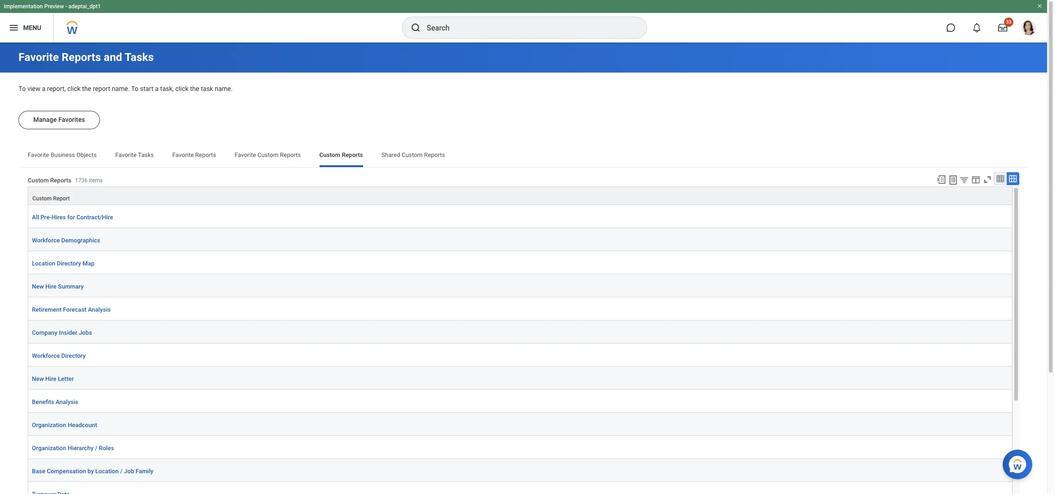 Task type: vqa. For each thing, say whether or not it's contained in the screenshot.
be
no



Task type: describe. For each thing, give the bounding box(es) containing it.
adeptai_dpt1
[[68, 3, 101, 10]]

-
[[65, 3, 67, 10]]

expand table image
[[1008, 174, 1017, 183]]

report
[[93, 85, 110, 92]]

1 name. from the left
[[112, 85, 130, 92]]

1 click from the left
[[67, 85, 81, 92]]

new hire letter link
[[32, 374, 74, 384]]

custom reports
[[319, 152, 363, 158]]

organization for organization headcount
[[32, 422, 66, 429]]

reports for favorite reports and tasks
[[62, 51, 101, 64]]

report
[[53, 195, 70, 202]]

custom for custom reports 1736 items
[[28, 177, 49, 184]]

new for new hire letter
[[32, 376, 44, 383]]

favorite reports and tasks main content
[[0, 43, 1047, 495]]

menu
[[23, 24, 41, 31]]

fullscreen image
[[982, 175, 993, 185]]

location directory map
[[32, 260, 95, 267]]

custom for custom report
[[32, 195, 52, 202]]

task,
[[160, 85, 174, 92]]

organization hierarchy / roles
[[32, 445, 114, 452]]

company insider jobs
[[32, 330, 92, 337]]

1 vertical spatial tasks
[[138, 152, 154, 158]]

summary
[[58, 283, 84, 290]]

toolbar inside favorite reports and tasks main content
[[932, 172, 1019, 187]]

organization headcount link
[[32, 421, 97, 430]]

family
[[136, 468, 153, 475]]

roles
[[99, 445, 114, 452]]

items
[[89, 178, 103, 184]]

export to excel image
[[936, 175, 946, 185]]

33
[[1006, 19, 1011, 25]]

1 vertical spatial /
[[120, 468, 123, 475]]

reports for custom reports 1736 items
[[50, 177, 71, 184]]

menu button
[[0, 13, 53, 43]]

workforce demographics
[[32, 237, 100, 244]]

implementation preview -   adeptai_dpt1
[[4, 3, 101, 10]]

search image
[[410, 22, 421, 33]]

start
[[140, 85, 153, 92]]

retirement forecast analysis link
[[32, 305, 111, 315]]

2 to from the left
[[131, 85, 138, 92]]

export to worksheets image
[[948, 175, 959, 186]]

retirement
[[32, 306, 62, 313]]

hire for letter
[[45, 376, 56, 383]]

new hire letter
[[32, 376, 74, 383]]

all pre-hires for contract/hire link
[[32, 213, 113, 222]]

new hire summary
[[32, 283, 84, 290]]

directory for workforce
[[61, 353, 86, 360]]

reports for favorite reports
[[195, 152, 216, 158]]

1736
[[75, 178, 87, 184]]

benefits
[[32, 399, 54, 406]]

location inside 'link'
[[32, 260, 55, 267]]

workforce demographics link
[[32, 236, 100, 245]]

compensation
[[47, 468, 86, 475]]

favorite reports
[[172, 152, 216, 158]]

retirement forecast analysis
[[32, 306, 111, 313]]

to view a report, click the report name. to start a task, click the task name.
[[18, 85, 233, 92]]

demographics
[[61, 237, 100, 244]]

hires
[[52, 214, 66, 221]]

organization hierarchy / roles link
[[32, 444, 114, 454]]

task
[[201, 85, 213, 92]]

implementation
[[4, 3, 43, 10]]

insider
[[59, 330, 77, 337]]

contract/hire
[[76, 214, 113, 221]]

new for new hire summary
[[32, 283, 44, 290]]

benefits analysis link
[[32, 398, 78, 407]]

notifications large image
[[972, 23, 981, 32]]

organization for organization hierarchy / roles
[[32, 445, 66, 452]]

favorite reports and tasks
[[18, 51, 154, 64]]

base
[[32, 468, 45, 475]]

and
[[104, 51, 122, 64]]

profile logan mcneil image
[[1021, 20, 1036, 37]]

hierarchy
[[68, 445, 94, 452]]

base compensation by location / job family link
[[32, 467, 153, 477]]

favorite business objects
[[28, 152, 97, 158]]

report,
[[47, 85, 66, 92]]

favorite for favorite custom reports
[[235, 152, 256, 158]]

view
[[27, 85, 40, 92]]

company
[[32, 330, 57, 337]]

favorite for favorite reports and tasks
[[18, 51, 59, 64]]

base compensation by location / job family
[[32, 468, 153, 475]]

by
[[87, 468, 94, 475]]

favorite for favorite business objects
[[28, 152, 49, 158]]

benefits analysis
[[32, 399, 78, 406]]

close environment banner image
[[1037, 3, 1042, 9]]

letter
[[58, 376, 74, 383]]

business
[[51, 152, 75, 158]]

shared custom reports
[[381, 152, 445, 158]]



Task type: locate. For each thing, give the bounding box(es) containing it.
click right report,
[[67, 85, 81, 92]]

favorite tasks
[[115, 152, 154, 158]]

1 vertical spatial workforce
[[32, 353, 60, 360]]

1 the from the left
[[82, 85, 91, 92]]

/ inside "link"
[[95, 445, 97, 452]]

name. right "report"
[[112, 85, 130, 92]]

1 horizontal spatial a
[[155, 85, 159, 92]]

1 vertical spatial location
[[95, 468, 119, 475]]

reports for custom reports
[[342, 152, 363, 158]]

directory down insider
[[61, 353, 86, 360]]

manage favorites button
[[18, 111, 100, 129]]

organization headcount
[[32, 422, 97, 429]]

tasks
[[125, 51, 154, 64], [138, 152, 154, 158]]

pre-
[[40, 214, 52, 221]]

0 horizontal spatial to
[[18, 85, 26, 92]]

1 workforce from the top
[[32, 237, 60, 244]]

1 vertical spatial hire
[[45, 376, 56, 383]]

click
[[67, 85, 81, 92], [175, 85, 189, 92]]

job
[[124, 468, 134, 475]]

forecast
[[63, 306, 86, 313]]

0 horizontal spatial the
[[82, 85, 91, 92]]

the
[[82, 85, 91, 92], [190, 85, 199, 92]]

workforce inside 'link'
[[32, 353, 60, 360]]

workforce down the pre-
[[32, 237, 60, 244]]

location directory map link
[[32, 259, 95, 269]]

inbox large image
[[998, 23, 1007, 32]]

workforce down company
[[32, 353, 60, 360]]

0 vertical spatial /
[[95, 445, 97, 452]]

0 vertical spatial organization
[[32, 422, 66, 429]]

tab list inside favorite reports and tasks main content
[[18, 145, 1029, 167]]

preview
[[44, 3, 64, 10]]

organization
[[32, 422, 66, 429], [32, 445, 66, 452]]

custom for custom reports
[[319, 152, 340, 158]]

0 vertical spatial tasks
[[125, 51, 154, 64]]

manage
[[33, 116, 57, 123]]

2 the from the left
[[190, 85, 199, 92]]

hire for summary
[[45, 283, 56, 290]]

directory for location
[[57, 260, 81, 267]]

1 hire from the top
[[45, 283, 56, 290]]

a
[[42, 85, 45, 92], [155, 85, 159, 92]]

location up the new hire summary link
[[32, 260, 55, 267]]

1 vertical spatial organization
[[32, 445, 66, 452]]

1 horizontal spatial location
[[95, 468, 119, 475]]

/ left roles
[[95, 445, 97, 452]]

2 new from the top
[[32, 376, 44, 383]]

analysis
[[88, 306, 111, 313], [56, 399, 78, 406]]

justify image
[[8, 22, 19, 33]]

0 vertical spatial analysis
[[88, 306, 111, 313]]

2 click from the left
[[175, 85, 189, 92]]

/
[[95, 445, 97, 452], [120, 468, 123, 475]]

favorite custom reports
[[235, 152, 301, 158]]

0 horizontal spatial location
[[32, 260, 55, 267]]

organization down benefits analysis
[[32, 422, 66, 429]]

custom report row
[[28, 187, 1012, 205]]

company insider jobs link
[[32, 328, 92, 338]]

0 vertical spatial new
[[32, 283, 44, 290]]

new inside new hire letter link
[[32, 376, 44, 383]]

workforce for workforce demographics
[[32, 237, 60, 244]]

1 to from the left
[[18, 85, 26, 92]]

directory
[[57, 260, 81, 267], [61, 353, 86, 360]]

jobs
[[79, 330, 92, 337]]

toolbar
[[932, 172, 1019, 187]]

workforce for workforce directory
[[32, 353, 60, 360]]

tab list containing favorite business objects
[[18, 145, 1029, 167]]

33 button
[[993, 18, 1013, 38]]

shared
[[381, 152, 400, 158]]

1 horizontal spatial click
[[175, 85, 189, 92]]

new
[[32, 283, 44, 290], [32, 376, 44, 383]]

1 vertical spatial analysis
[[56, 399, 78, 406]]

all
[[32, 214, 39, 221]]

0 vertical spatial location
[[32, 260, 55, 267]]

/ left job
[[120, 468, 123, 475]]

Search Workday  search field
[[427, 18, 627, 38]]

organization inside "link"
[[32, 445, 66, 452]]

directory inside workforce directory 'link'
[[61, 353, 86, 360]]

2 workforce from the top
[[32, 353, 60, 360]]

0 horizontal spatial /
[[95, 445, 97, 452]]

for
[[67, 214, 75, 221]]

2 a from the left
[[155, 85, 159, 92]]

0 horizontal spatial analysis
[[56, 399, 78, 406]]

organization up base
[[32, 445, 66, 452]]

1 horizontal spatial to
[[131, 85, 138, 92]]

name. right "task" at the top
[[215, 85, 233, 92]]

new up benefits
[[32, 376, 44, 383]]

custom inside popup button
[[32, 195, 52, 202]]

workforce directory
[[32, 353, 86, 360]]

hire left summary
[[45, 283, 56, 290]]

custom report button
[[28, 187, 1012, 205]]

0 horizontal spatial name.
[[112, 85, 130, 92]]

name.
[[112, 85, 130, 92], [215, 85, 233, 92]]

1 horizontal spatial analysis
[[88, 306, 111, 313]]

2 hire from the top
[[45, 376, 56, 383]]

directory left map
[[57, 260, 81, 267]]

1 horizontal spatial name.
[[215, 85, 233, 92]]

0 vertical spatial workforce
[[32, 237, 60, 244]]

the left "task" at the top
[[190, 85, 199, 92]]

click to view/edit grid preferences image
[[971, 175, 981, 185]]

1 vertical spatial new
[[32, 376, 44, 383]]

objects
[[76, 152, 97, 158]]

new hire summary link
[[32, 282, 84, 292]]

to left view
[[18, 85, 26, 92]]

2 organization from the top
[[32, 445, 66, 452]]

custom report
[[32, 195, 70, 202]]

to left start
[[131, 85, 138, 92]]

favorite for favorite tasks
[[115, 152, 137, 158]]

1 a from the left
[[42, 85, 45, 92]]

select to filter grid data image
[[959, 175, 969, 185]]

tab list
[[18, 145, 1029, 167]]

manage favorites
[[33, 116, 85, 123]]

analysis down letter
[[56, 399, 78, 406]]

location right by
[[95, 468, 119, 475]]

1 horizontal spatial the
[[190, 85, 199, 92]]

location
[[32, 260, 55, 267], [95, 468, 119, 475]]

a right start
[[155, 85, 159, 92]]

0 horizontal spatial a
[[42, 85, 45, 92]]

analysis right forecast
[[88, 306, 111, 313]]

hire
[[45, 283, 56, 290], [45, 376, 56, 383]]

1 new from the top
[[32, 283, 44, 290]]

workforce directory link
[[32, 351, 86, 361]]

a right view
[[42, 85, 45, 92]]

workforce
[[32, 237, 60, 244], [32, 353, 60, 360]]

all pre-hires for contract/hire
[[32, 214, 113, 221]]

map
[[83, 260, 95, 267]]

2 name. from the left
[[215, 85, 233, 92]]

new up the retirement
[[32, 283, 44, 290]]

favorite for favorite reports
[[172, 152, 194, 158]]

directory inside location directory map 'link'
[[57, 260, 81, 267]]

1 vertical spatial directory
[[61, 353, 86, 360]]

0 vertical spatial hire
[[45, 283, 56, 290]]

menu banner
[[0, 0, 1047, 43]]

hire left letter
[[45, 376, 56, 383]]

favorites
[[58, 116, 85, 123]]

0 vertical spatial directory
[[57, 260, 81, 267]]

custom
[[258, 152, 278, 158], [319, 152, 340, 158], [402, 152, 423, 158], [28, 177, 49, 184], [32, 195, 52, 202]]

0 horizontal spatial click
[[67, 85, 81, 92]]

click right task,
[[175, 85, 189, 92]]

reports
[[62, 51, 101, 64], [195, 152, 216, 158], [280, 152, 301, 158], [342, 152, 363, 158], [424, 152, 445, 158], [50, 177, 71, 184]]

favorite
[[18, 51, 59, 64], [28, 152, 49, 158], [115, 152, 137, 158], [172, 152, 194, 158], [235, 152, 256, 158]]

table image
[[996, 174, 1005, 183]]

1 organization from the top
[[32, 422, 66, 429]]

to
[[18, 85, 26, 92], [131, 85, 138, 92]]

headcount
[[68, 422, 97, 429]]

the left "report"
[[82, 85, 91, 92]]

custom reports 1736 items
[[28, 177, 103, 184]]

1 horizontal spatial /
[[120, 468, 123, 475]]



